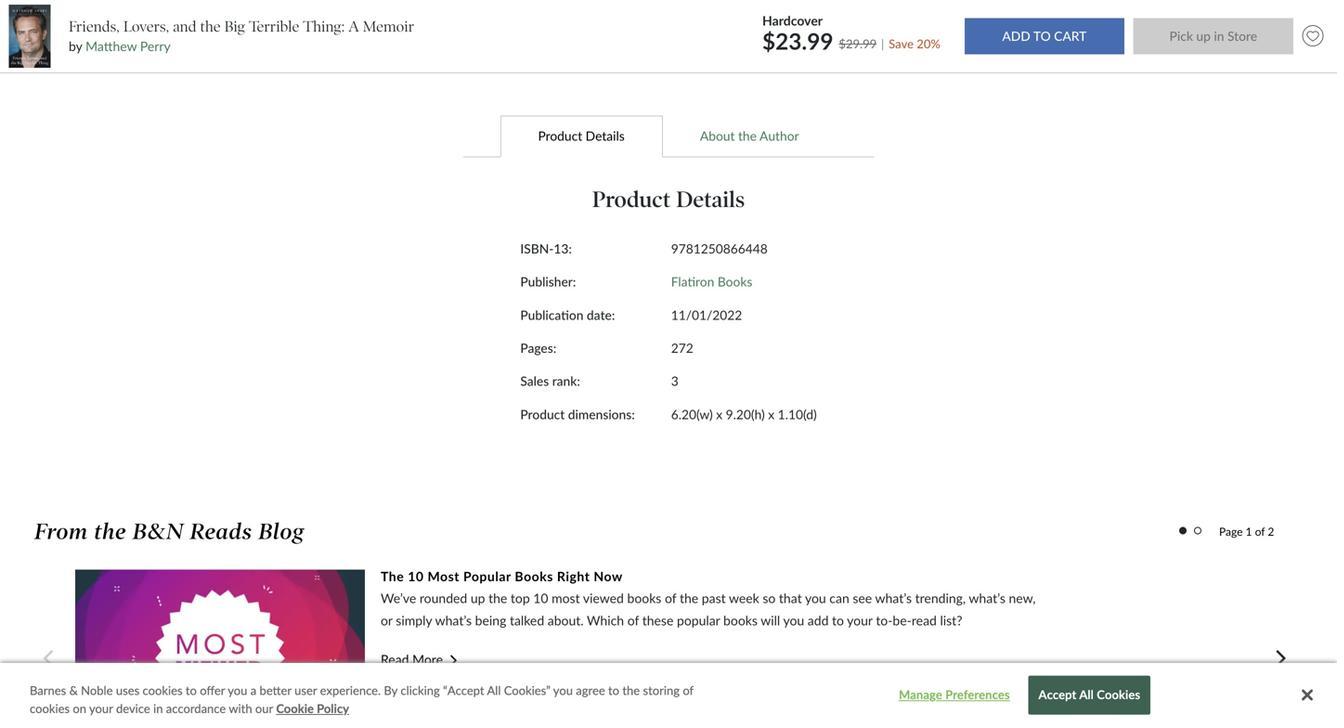 Task type: locate. For each thing, give the bounding box(es) containing it.
b&n reads blog
[[133, 518, 305, 545]]

in inside the "alice's adventures in wonderland & other stories (barnes & noble collectible editions)"
[[879, 0, 888, 8]]

read
[[912, 613, 937, 628]]

to up accordance
[[186, 683, 197, 698]]

ron
[[978, 14, 998, 29]]

accept all cookies button
[[1028, 676, 1151, 714]]

0 vertical spatial books
[[627, 590, 661, 606]]

0 horizontal spatial noble
[[81, 683, 113, 698]]

a inside barnes & noble uses cookies to offer you a better user experience. by clicking "accept all cookies" you agree to the storing of cookies on your device in accordance with our
[[250, 683, 256, 698]]

in inside orange is the new black: my year in a women's prison
[[318, 9, 327, 22]]

to right "add"
[[832, 613, 844, 628]]

isbn-
[[520, 241, 554, 256]]

0 vertical spatial books
[[718, 274, 752, 289]]

1 vertical spatial cookies
[[30, 701, 70, 716]]

2 vertical spatial in
[[153, 701, 163, 716]]

1 vertical spatial jane
[[1150, 26, 1174, 41]]

collectible down stories
[[788, 37, 840, 51]]

of right storing
[[683, 683, 693, 698]]

1 vertical spatial in
[[318, 9, 327, 22]]

to inside the 10 most popular books right now we've rounded up the top 10 most viewed books of the past week so that you can see what's trending, what's new, or simply what's being talked about. which of these popular books will you add to your to-be-read list?
[[832, 613, 844, 628]]

0 vertical spatial editions)
[[1154, 23, 1196, 37]]

is
[[307, 0, 315, 8]]

0 vertical spatial product details
[[538, 128, 625, 143]]

rank:
[[552, 373, 580, 389]]

editions)
[[1154, 23, 1196, 37], [843, 37, 886, 51]]

books up top on the left
[[515, 568, 553, 584]]

noble down other
[[866, 23, 896, 37]]

jane for jane austen: seven novels (barnes & noble collectible editions)
[[1109, 0, 1131, 8]]

1 horizontal spatial cookies
[[143, 683, 183, 698]]

all right accept
[[1079, 687, 1094, 702]]

1 vertical spatial editions)
[[843, 37, 886, 51]]

1 horizontal spatial x
[[768, 407, 775, 422]]

0 horizontal spatial jane
[[1109, 0, 1131, 8]]

page 1 of 2
[[1219, 525, 1274, 538]]

you
[[805, 590, 826, 606], [783, 613, 804, 628], [228, 683, 247, 698], [553, 683, 573, 698]]

0 vertical spatial 10
[[408, 568, 424, 584]]

in up prison
[[318, 9, 327, 22]]

cookies
[[143, 683, 183, 698], [30, 701, 70, 716]]

0 horizontal spatial x
[[716, 407, 722, 422]]

about.
[[548, 613, 584, 628]]

cookies down barnes
[[30, 701, 70, 716]]

1 horizontal spatial editions)
[[1154, 23, 1196, 37]]

terrible
[[249, 17, 299, 36]]

the left big
[[200, 17, 221, 36]]

the left storing
[[622, 683, 640, 698]]

in right 'device'
[[153, 701, 163, 716]]

orange is the new black: my year in a women's prison link
[[261, 0, 399, 37]]

details
[[586, 128, 625, 143], [676, 186, 745, 213]]

right
[[557, 568, 590, 584]]

books down week
[[723, 613, 758, 628]]

agree
[[576, 683, 605, 698]]

most
[[428, 568, 460, 584]]

of
[[1255, 525, 1265, 538], [665, 590, 676, 606], [627, 613, 639, 628], [683, 683, 693, 698]]

& down other
[[855, 23, 863, 37]]

the up popular
[[680, 590, 698, 606]]

2 horizontal spatial to
[[832, 613, 844, 628]]

noble up jane austen
[[1158, 9, 1188, 22]]

simply
[[396, 613, 432, 628]]

piper kerman link
[[302, 26, 374, 41]]

the right about
[[738, 128, 757, 143]]

2 horizontal spatial in
[[879, 0, 888, 8]]

1 horizontal spatial your
[[847, 613, 873, 628]]

storing
[[643, 683, 680, 698]]

None submit
[[965, 18, 1124, 54], [1133, 18, 1293, 54], [965, 18, 1124, 54], [1133, 18, 1293, 54]]

0 horizontal spatial details
[[586, 128, 625, 143]]

by left ron
[[962, 14, 975, 29]]

to right agree
[[608, 683, 619, 698]]

product details inside product details tab panel
[[592, 186, 745, 213]]

1 vertical spatial a
[[250, 683, 256, 698]]

friends, lovers, and the big terrible thing: a memoir by matthew perry
[[69, 17, 414, 54]]

1 vertical spatial your
[[89, 701, 113, 716]]

by up matthew perry link
[[119, 14, 132, 29]]

x left 9.20(h) at the bottom
[[716, 407, 722, 422]]

1 horizontal spatial collectible
[[1191, 9, 1243, 22]]

tab list
[[44, 114, 1293, 157]]

product details
[[538, 128, 625, 143], [592, 186, 745, 213]]

user
[[294, 683, 317, 698]]

product details tab panel
[[344, 157, 993, 467]]

the inside barnes & noble uses cookies to offer you a better user experience. by clicking "accept all cookies" you agree to the storing of cookies on your device in accordance with our
[[622, 683, 640, 698]]

collectible inside jane austen: seven novels (barnes & noble collectible editions)
[[1191, 9, 1243, 22]]

2 vertical spatial product
[[520, 407, 565, 422]]

& down austen:
[[1147, 9, 1155, 22]]

(barnes inside jane austen: seven novels (barnes & noble collectible editions)
[[1107, 9, 1144, 22]]

to
[[832, 613, 844, 628], [186, 683, 197, 698], [608, 683, 619, 698]]

a up our
[[250, 683, 256, 698]]

about
[[700, 128, 735, 143]]

experience.
[[320, 683, 381, 698]]

alice's adventures in wonderland & other stories (barnes & noble collectible editions)
[[778, 0, 896, 51]]

jane inside jane austen: seven novels (barnes & noble collectible editions)
[[1109, 0, 1131, 8]]

1 horizontal spatial 10
[[533, 590, 548, 606]]

1 horizontal spatial all
[[1079, 687, 1094, 702]]

by for by lewis carroll
[[795, 26, 808, 41]]

a inside orange is the new black: my year in a women's prison
[[330, 9, 336, 22]]

add
[[808, 613, 829, 628]]

a
[[330, 9, 336, 22], [250, 683, 256, 698]]

by
[[384, 683, 397, 698]]

0 horizontal spatial cookies
[[30, 701, 70, 716]]

& up 'on'
[[69, 683, 78, 698]]

& inside jane austen: seven novels (barnes & noble collectible editions)
[[1147, 9, 1155, 22]]

1 horizontal spatial books
[[718, 274, 752, 289]]

1 vertical spatial product
[[592, 186, 671, 213]]

you left agree
[[553, 683, 573, 698]]

collectible inside the "alice's adventures in wonderland & other stories (barnes & noble collectible editions)"
[[788, 37, 840, 51]]

what's up be-
[[875, 590, 912, 606]]

jane for jane austen
[[1150, 26, 1174, 41]]

editions) inside the "alice's adventures in wonderland & other stories (barnes & noble collectible editions)"
[[843, 37, 886, 51]]

10 right the
[[408, 568, 424, 584]]

0 horizontal spatial all
[[487, 683, 501, 698]]

up
[[471, 590, 485, 606]]

books up these
[[627, 590, 661, 606]]

lewis
[[811, 26, 841, 41]]

jane down austen:
[[1150, 26, 1174, 41]]

these
[[642, 613, 674, 628]]

lewis carroll link
[[811, 26, 879, 41]]

1 x from the left
[[716, 407, 722, 422]]

1 horizontal spatial jane
[[1150, 26, 1174, 41]]

books
[[627, 590, 661, 606], [723, 613, 758, 628]]

preferences
[[945, 687, 1010, 702]]

ron chernow link
[[978, 14, 1050, 29]]

0 horizontal spatial editions)
[[843, 37, 886, 51]]

your down see
[[847, 613, 873, 628]]

2
[[1268, 525, 1274, 538]]

more
[[412, 652, 443, 668]]

pages:
[[520, 340, 556, 356]]

9.20(h)
[[726, 407, 765, 422]]

1 vertical spatial 10
[[533, 590, 548, 606]]

jane austen: seven novels (barnes & noble collectible editions) link
[[1106, 0, 1244, 37]]

0 horizontal spatial collectible
[[788, 37, 840, 51]]

0 horizontal spatial books
[[515, 568, 553, 584]]

most
[[552, 590, 580, 606]]

what's left new,
[[969, 590, 1006, 606]]

jane
[[1109, 0, 1131, 8], [1150, 26, 1174, 41]]

all
[[487, 683, 501, 698], [1079, 687, 1094, 702]]

1 horizontal spatial noble
[[866, 23, 896, 37]]

by down my
[[286, 26, 299, 41]]

your right 'on'
[[89, 701, 113, 716]]

0 vertical spatial your
[[847, 613, 873, 628]]

1 horizontal spatial books
[[723, 613, 758, 628]]

flatiron books
[[671, 274, 752, 289]]

a up prison
[[330, 9, 336, 22]]

0 vertical spatial collectible
[[1191, 9, 1243, 22]]

can
[[829, 590, 849, 606]]

1.10(d)
[[778, 407, 817, 422]]

of inside barnes & noble uses cookies to offer you a better user experience. by clicking "accept all cookies" you agree to the storing of cookies on your device in accordance with our
[[683, 683, 693, 698]]

2 x from the left
[[768, 407, 775, 422]]

in up other
[[879, 0, 888, 8]]

1 vertical spatial product details
[[592, 186, 745, 213]]

your inside the 10 most popular books right now we've rounded up the top 10 most viewed books of the past week so that you can see what's trending, what's new, or simply what's being talked about. which of these popular books will you add to your to-be-read list?
[[847, 613, 873, 628]]

jane austen link
[[1150, 26, 1215, 41]]

noble
[[1158, 9, 1188, 22], [866, 23, 896, 37], [81, 683, 113, 698]]

cookies up 'device'
[[143, 683, 183, 698]]

noble up 'on'
[[81, 683, 113, 698]]

a
[[348, 17, 359, 36]]

6.20(w)
[[671, 407, 713, 422]]

the right "from"
[[94, 518, 127, 545]]

0 vertical spatial a
[[330, 9, 336, 22]]

better
[[260, 683, 291, 698]]

0 horizontal spatial a
[[250, 683, 256, 698]]

the right is
[[318, 0, 334, 8]]

the
[[318, 0, 334, 8], [200, 17, 221, 36], [738, 128, 757, 143], [94, 518, 127, 545], [488, 590, 507, 606], [680, 590, 698, 606], [622, 683, 640, 698]]

jane left austen:
[[1109, 0, 1131, 8]]

0 vertical spatial in
[[879, 0, 888, 8]]

1 horizontal spatial (barnes
[[1107, 9, 1144, 22]]

0 horizontal spatial in
[[153, 701, 163, 716]]

by down 'wonderland'
[[795, 26, 808, 41]]

popular
[[677, 613, 720, 628]]

all right "accept
[[487, 683, 501, 698]]

1 vertical spatial details
[[676, 186, 745, 213]]

1 horizontal spatial a
[[330, 9, 336, 22]]

you down that
[[783, 613, 804, 628]]

collectible down the novels at the right top of the page
[[1191, 9, 1243, 22]]

noble inside jane austen: seven novels (barnes & noble collectible editions)
[[1158, 9, 1188, 22]]

option
[[75, 567, 1206, 727]]

books down 9781250866448
[[718, 274, 752, 289]]

the 10 most popular books right now image
[[75, 570, 365, 727]]

policy
[[317, 701, 349, 716]]

of up these
[[665, 590, 676, 606]]

by down friends,
[[69, 38, 82, 54]]

0 vertical spatial jane
[[1109, 0, 1131, 8]]

by lewis carroll
[[795, 26, 879, 41]]

1 vertical spatial books
[[515, 568, 553, 584]]

1 horizontal spatial in
[[318, 9, 327, 22]]

0 horizontal spatial (barnes
[[815, 23, 852, 37]]

now
[[594, 568, 623, 584]]

barnes & noble uses cookies to offer you a better user experience. by clicking "accept all cookies" you agree to the storing of cookies on your device in accordance with our
[[30, 683, 693, 716]]

in
[[879, 0, 888, 8], [318, 9, 327, 22], [153, 701, 163, 716]]

$23.99 $29.99
[[762, 28, 877, 54]]

& down adventures
[[849, 9, 857, 22]]

1 vertical spatial collectible
[[788, 37, 840, 51]]

0 horizontal spatial your
[[89, 701, 113, 716]]

read more
[[381, 652, 443, 668]]

books
[[718, 274, 752, 289], [515, 568, 553, 584]]

x left 1.10(d)
[[768, 407, 775, 422]]

what's down rounded
[[435, 613, 472, 628]]

10
[[408, 568, 424, 584], [533, 590, 548, 606]]

big
[[224, 17, 245, 36]]

1 horizontal spatial details
[[676, 186, 745, 213]]

isbn-13:
[[520, 241, 572, 256]]

on
[[73, 701, 86, 716]]

10 right top on the left
[[533, 590, 548, 606]]

about the author link
[[662, 114, 837, 157]]

2 horizontal spatial noble
[[1158, 9, 1188, 22]]



Task type: vqa. For each thing, say whether or not it's contained in the screenshot.
Series within 'The Reality of Everything… by Rebecca Yarros #5 in Series Paperback $20.99'
no



Task type: describe. For each thing, give the bounding box(es) containing it.
add to wishlist image
[[1298, 21, 1328, 51]]

the 10 most popular books right now we've rounded up the top 10 most viewed books of the past week so that you can see what's trending, what's new, or simply what's being talked about. which of these popular books will you add to your to-be-read list?
[[381, 568, 1036, 628]]

2 horizontal spatial what's
[[969, 590, 1006, 606]]

austen:
[[1134, 0, 1172, 8]]

read
[[381, 652, 409, 668]]

viewed
[[583, 590, 624, 606]]

my
[[276, 9, 291, 22]]

cookie policy link
[[276, 700, 349, 718]]

noble inside the "alice's adventures in wonderland & other stories (barnes & noble collectible editions)"
[[866, 23, 896, 37]]

0 horizontal spatial to
[[186, 683, 197, 698]]

women's
[[338, 9, 384, 22]]

noble inside barnes & noble uses cookies to offer you a better user experience. by clicking "accept all cookies" you agree to the storing of cookies on your device in accordance with our
[[81, 683, 113, 698]]

novels
[[1207, 0, 1241, 8]]

you up "add"
[[805, 590, 826, 606]]

and
[[173, 17, 196, 36]]

thing:
[[303, 17, 345, 36]]

year
[[294, 9, 315, 22]]

popular
[[463, 568, 511, 584]]

of left these
[[627, 613, 639, 628]]

austen
[[1177, 26, 1215, 41]]

1 vertical spatial books
[[723, 613, 758, 628]]

books inside product details tab panel
[[718, 274, 752, 289]]

the inside orange is the new black: my year in a women's prison
[[318, 0, 334, 8]]

$29.99
[[839, 36, 877, 51]]

books inside the 10 most popular books right now we've rounded up the top 10 most viewed books of the past week so that you can see what's trending, what's new, or simply what's being talked about. which of these popular books will you add to your to-be-read list?
[[515, 568, 553, 584]]

the right up
[[488, 590, 507, 606]]

memoir
[[363, 17, 414, 36]]

carrie
[[135, 14, 167, 29]]

9781250866448
[[671, 241, 768, 256]]

accordance
[[166, 701, 226, 716]]

wonderland
[[785, 9, 846, 22]]

details inside tab panel
[[676, 186, 745, 213]]

sales rank:
[[520, 373, 580, 389]]

"accept
[[443, 683, 484, 698]]

author
[[760, 128, 799, 143]]

(barnes inside the "alice's adventures in wonderland & other stories (barnes & noble collectible editions)"
[[815, 23, 852, 37]]

barnes
[[30, 683, 66, 698]]

editions) inside jane austen: seven novels (barnes & noble collectible editions)
[[1154, 23, 1196, 37]]

by for by carrie fisher
[[119, 14, 132, 29]]

tab list containing product details
[[44, 114, 1293, 157]]

will
[[761, 613, 780, 628]]

publication date:
[[520, 307, 615, 322]]

by for by piper kerman
[[286, 26, 299, 41]]

by carrie fisher
[[119, 14, 203, 29]]

manage preferences button
[[896, 677, 1012, 713]]

matthew perry link
[[86, 38, 171, 54]]

& inside barnes & noble uses cookies to offer you a better user experience. by clicking "accept all cookies" you agree to the storing of cookies on your device in accordance with our
[[69, 683, 78, 698]]

manage
[[899, 687, 942, 702]]

0 horizontal spatial books
[[627, 590, 661, 606]]

all inside button
[[1079, 687, 1094, 702]]

fisher
[[170, 14, 203, 29]]

which
[[587, 613, 624, 628]]

product details inside product details link
[[538, 128, 625, 143]]

jane austen
[[1150, 26, 1215, 41]]

friends, lovers, and the big terrible thing: a memoir image
[[9, 5, 51, 68]]

by inside friends, lovers, and the big terrible thing: a memoir by matthew perry
[[69, 38, 82, 54]]

option containing the 10 most popular books right now
[[75, 567, 1206, 727]]

3
[[671, 373, 678, 389]]

your inside barnes & noble uses cookies to offer you a better user experience. by clicking "accept all cookies" you agree to the storing of cookies on your device in accordance with our
[[89, 701, 113, 716]]

product dimensions:
[[520, 407, 635, 422]]

device
[[116, 701, 150, 716]]

from the b&n reads blog
[[34, 518, 305, 545]]

orange
[[268, 0, 304, 8]]

alice's adventures in wonderland & other stories (barnes & noble collectible editions) link
[[768, 0, 906, 51]]

friends,
[[69, 17, 120, 36]]

0 vertical spatial cookies
[[143, 683, 183, 698]]

to-
[[876, 613, 893, 628]]

new
[[337, 0, 360, 8]]

cookie
[[276, 701, 314, 716]]

list?
[[940, 613, 962, 628]]

new,
[[1009, 590, 1036, 606]]

privacy alert dialog
[[0, 663, 1337, 727]]

past
[[702, 590, 726, 606]]

0 vertical spatial details
[[586, 128, 625, 143]]

carrie fisher link
[[135, 14, 203, 29]]

by ron chernow
[[962, 14, 1050, 29]]

publisher:
[[520, 274, 576, 289]]

you up with
[[228, 683, 247, 698]]

a for better
[[250, 683, 256, 698]]

accept all cookies
[[1039, 687, 1140, 702]]

our
[[255, 701, 273, 716]]

in inside barnes & noble uses cookies to offer you a better user experience. by clicking "accept all cookies" you agree to the storing of cookies on your device in accordance with our
[[153, 701, 163, 716]]

rounded
[[420, 590, 467, 606]]

other
[[860, 9, 889, 22]]

1 horizontal spatial what's
[[875, 590, 912, 606]]

sales
[[520, 373, 549, 389]]

so
[[763, 590, 776, 606]]

manage preferences
[[899, 687, 1010, 702]]

product details link
[[500, 114, 662, 157]]

from
[[34, 518, 88, 545]]

272
[[671, 340, 693, 356]]

clicking
[[401, 683, 440, 698]]

13:
[[554, 241, 572, 256]]

piper
[[302, 26, 329, 41]]

black:
[[363, 0, 392, 8]]

jane austen: seven novels (barnes & noble collectible editions)
[[1107, 0, 1243, 37]]

talked
[[510, 613, 544, 628]]

adventures
[[819, 0, 876, 8]]

1
[[1246, 525, 1252, 538]]

or
[[381, 613, 393, 628]]

cookies
[[1097, 687, 1140, 702]]

cookie policy
[[276, 701, 349, 716]]

seven
[[1175, 0, 1204, 8]]

flatiron
[[671, 274, 714, 289]]

all inside barnes & noble uses cookies to offer you a better user experience. by clicking "accept all cookies" you agree to the storing of cookies on your device in accordance with our
[[487, 683, 501, 698]]

the inside friends, lovers, and the big terrible thing: a memoir by matthew perry
[[200, 17, 221, 36]]

page
[[1219, 525, 1243, 538]]

accept
[[1039, 687, 1077, 702]]

uses
[[116, 683, 139, 698]]

0 horizontal spatial 10
[[408, 568, 424, 584]]

by for by ron chernow
[[962, 14, 975, 29]]

of right 1
[[1255, 525, 1265, 538]]

0 horizontal spatial what's
[[435, 613, 472, 628]]

trending,
[[915, 590, 966, 606]]

11/01/2022
[[671, 307, 742, 322]]

stories
[[778, 23, 812, 37]]

a for women's
[[330, 9, 336, 22]]

1 horizontal spatial to
[[608, 683, 619, 698]]

hardcover
[[762, 13, 823, 28]]

perry
[[140, 38, 171, 54]]

0 vertical spatial product
[[538, 128, 582, 143]]



